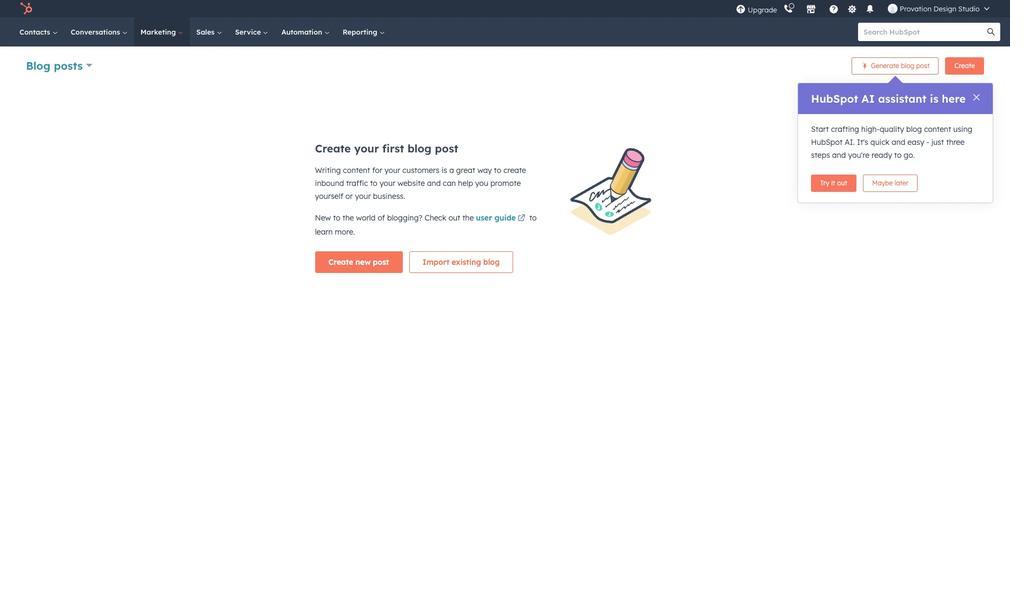 Task type: locate. For each thing, give the bounding box(es) containing it.
blog posts button
[[26, 58, 93, 73]]

1 vertical spatial content
[[343, 166, 370, 175]]

post up a
[[435, 142, 458, 155]]

to right 'way'
[[494, 166, 502, 175]]

customers
[[403, 166, 440, 175]]

steps
[[811, 150, 830, 160]]

traffic
[[346, 179, 368, 188]]

out
[[837, 179, 848, 187], [449, 213, 460, 223]]

close image
[[974, 94, 980, 101]]

hubspot image
[[19, 2, 32, 15]]

0 horizontal spatial is
[[442, 166, 447, 175]]

0 horizontal spatial and
[[427, 179, 441, 188]]

1 horizontal spatial is
[[930, 92, 939, 105]]

is inside 'writing content for your customers is a great way to create inbound traffic to your website and can help you promote yourself or your business.'
[[442, 166, 447, 175]]

search image
[[988, 28, 995, 36]]

and down quality
[[892, 137, 906, 147]]

hubspot up crafting
[[811, 92, 859, 105]]

maybe
[[872, 179, 893, 187]]

2 horizontal spatial and
[[892, 137, 906, 147]]

james peterson image
[[888, 4, 898, 14]]

2 horizontal spatial post
[[917, 62, 930, 70]]

new to the world of blogging? check out the
[[315, 213, 476, 223]]

a
[[449, 166, 454, 175]]

to learn more.
[[315, 213, 537, 237]]

content
[[924, 124, 952, 134], [343, 166, 370, 175]]

0 vertical spatial create
[[955, 62, 975, 70]]

go.
[[904, 150, 915, 160]]

to right link opens in a new window icon at the top
[[530, 213, 537, 223]]

0 vertical spatial post
[[917, 62, 930, 70]]

-
[[927, 137, 930, 147]]

hubspot inside start crafting high-quality blog content using hubspot ai. it's quick and easy - just three steps and you're ready to go.
[[811, 137, 843, 147]]

quality
[[880, 124, 905, 134]]

help image
[[829, 5, 839, 15]]

design
[[934, 4, 957, 13]]

menu
[[735, 0, 998, 17]]

and
[[892, 137, 906, 147], [833, 150, 846, 160], [427, 179, 441, 188]]

generate blog post button
[[852, 57, 939, 75]]

2 vertical spatial post
[[373, 257, 389, 267]]

hubspot up steps
[[811, 137, 843, 147]]

1 horizontal spatial content
[[924, 124, 952, 134]]

conversations
[[71, 28, 122, 36]]

help button
[[825, 0, 843, 17]]

1 horizontal spatial the
[[463, 213, 474, 223]]

1 vertical spatial post
[[435, 142, 458, 155]]

to inside to learn more.
[[530, 213, 537, 223]]

blog
[[26, 59, 50, 72]]

inbound
[[315, 179, 344, 188]]

0 horizontal spatial the
[[343, 213, 354, 223]]

the up more.
[[343, 213, 354, 223]]

your right for
[[385, 166, 401, 175]]

provation design studio
[[900, 4, 980, 13]]

settings link
[[846, 3, 859, 14]]

more.
[[335, 227, 355, 237]]

and inside 'writing content for your customers is a great way to create inbound traffic to your website and can help you promote yourself or your business.'
[[427, 179, 441, 188]]

your
[[354, 142, 379, 155], [385, 166, 401, 175], [380, 179, 396, 188], [355, 191, 371, 201]]

1 vertical spatial out
[[449, 213, 460, 223]]

1 vertical spatial create
[[315, 142, 351, 155]]

blog posts banner
[[26, 54, 985, 79]]

website
[[398, 179, 425, 188]]

your right the or
[[355, 191, 371, 201]]

upgrade
[[748, 5, 777, 14]]

great
[[456, 166, 475, 175]]

1 hubspot from the top
[[811, 92, 859, 105]]

the
[[343, 213, 354, 223], [463, 213, 474, 223]]

service link
[[229, 17, 275, 47]]

try
[[821, 179, 830, 187]]

first
[[382, 142, 404, 155]]

out inside button
[[837, 179, 848, 187]]

blog right existing
[[483, 257, 500, 267]]

high-
[[862, 124, 880, 134]]

post inside create new post button
[[373, 257, 389, 267]]

post inside generate blog post button
[[917, 62, 930, 70]]

post down search hubspot search box
[[917, 62, 930, 70]]

out right check
[[449, 213, 460, 223]]

content up traffic
[[343, 166, 370, 175]]

2 the from the left
[[463, 213, 474, 223]]

0 vertical spatial hubspot
[[811, 92, 859, 105]]

studio
[[959, 4, 980, 13]]

create
[[955, 62, 975, 70], [315, 142, 351, 155], [329, 257, 353, 267]]

promote
[[491, 179, 521, 188]]

blog inside start crafting high-quality blog content using hubspot ai. it's quick and easy - just three steps and you're ready to go.
[[907, 124, 922, 134]]

marketplaces button
[[800, 0, 823, 17]]

settings image
[[847, 5, 857, 14]]

to left go.
[[895, 150, 902, 160]]

2 vertical spatial create
[[329, 257, 353, 267]]

1 vertical spatial is
[[442, 166, 447, 175]]

0 vertical spatial content
[[924, 124, 952, 134]]

blogging?
[[387, 213, 423, 223]]

2 vertical spatial and
[[427, 179, 441, 188]]

writing
[[315, 166, 341, 175]]

create for create new post
[[329, 257, 353, 267]]

import existing blog button
[[409, 252, 514, 273]]

marketing
[[141, 28, 178, 36]]

generate
[[871, 62, 900, 70]]

0 horizontal spatial content
[[343, 166, 370, 175]]

create up the writing
[[315, 142, 351, 155]]

1 vertical spatial hubspot
[[811, 137, 843, 147]]

post for create new post
[[373, 257, 389, 267]]

user guide
[[476, 213, 516, 223]]

it's
[[857, 137, 869, 147]]

blog inside 'banner'
[[901, 62, 915, 70]]

0 vertical spatial out
[[837, 179, 848, 187]]

blog right 'generate'
[[901, 62, 915, 70]]

yourself
[[315, 191, 343, 201]]

1 horizontal spatial post
[[435, 142, 458, 155]]

is
[[930, 92, 939, 105], [442, 166, 447, 175]]

2 hubspot from the top
[[811, 137, 843, 147]]

blog up easy
[[907, 124, 922, 134]]

create up 'close' icon
[[955, 62, 975, 70]]

1 horizontal spatial out
[[837, 179, 848, 187]]

import existing blog
[[423, 257, 500, 267]]

content up just
[[924, 124, 952, 134]]

post for generate blog post
[[917, 62, 930, 70]]

is left 'here'
[[930, 92, 939, 105]]

create for create your first blog post
[[315, 142, 351, 155]]

ready
[[872, 150, 893, 160]]

notifications button
[[861, 0, 880, 17]]

content inside 'writing content for your customers is a great way to create inbound traffic to your website and can help you promote yourself or your business.'
[[343, 166, 370, 175]]

blog
[[901, 62, 915, 70], [907, 124, 922, 134], [408, 142, 432, 155], [483, 257, 500, 267]]

ai.
[[845, 137, 855, 147]]

create new post
[[329, 257, 389, 267]]

create left new
[[329, 257, 353, 267]]

and left can on the top of page
[[427, 179, 441, 188]]

1 horizontal spatial and
[[833, 150, 846, 160]]

is left a
[[442, 166, 447, 175]]

create inside "blog posts" 'banner'
[[955, 62, 975, 70]]

marketplaces image
[[807, 5, 816, 15]]

0 horizontal spatial post
[[373, 257, 389, 267]]

and down ai.
[[833, 150, 846, 160]]

out right 'it'
[[837, 179, 848, 187]]

the left user
[[463, 213, 474, 223]]

post right new
[[373, 257, 389, 267]]

0 horizontal spatial out
[[449, 213, 460, 223]]



Task type: vqa. For each thing, say whether or not it's contained in the screenshot.
LIKE
no



Task type: describe. For each thing, give the bounding box(es) containing it.
try it out
[[821, 179, 848, 187]]

create new post button
[[315, 252, 403, 273]]

search button
[[982, 23, 1001, 41]]

you're
[[848, 150, 870, 160]]

import
[[423, 257, 450, 267]]

menu containing provation design studio
[[735, 0, 998, 17]]

generate blog post
[[871, 62, 930, 70]]

here
[[942, 92, 966, 105]]

content inside start crafting high-quality blog content using hubspot ai. it's quick and easy - just three steps and you're ready to go.
[[924, 124, 952, 134]]

sales
[[196, 28, 217, 36]]

it
[[832, 179, 836, 187]]

later
[[895, 179, 909, 187]]

for
[[372, 166, 383, 175]]

writing content for your customers is a great way to create inbound traffic to your website and can help you promote yourself or your business.
[[315, 166, 526, 201]]

try it out button
[[811, 175, 857, 192]]

calling icon button
[[780, 2, 798, 16]]

blog up customers
[[408, 142, 432, 155]]

automation
[[282, 28, 324, 36]]

maybe later
[[872, 179, 909, 187]]

check
[[425, 213, 447, 223]]

conversations link
[[64, 17, 134, 47]]

contacts
[[19, 28, 52, 36]]

start crafting high-quality blog content using hubspot ai. it's quick and easy - just three steps and you're ready to go.
[[811, 124, 973, 160]]

learn
[[315, 227, 333, 237]]

new
[[356, 257, 371, 267]]

provation design studio button
[[882, 0, 996, 17]]

you
[[475, 179, 488, 188]]

reporting
[[343, 28, 379, 36]]

0 vertical spatial and
[[892, 137, 906, 147]]

business.
[[373, 191, 405, 201]]

your up business.
[[380, 179, 396, 188]]

assistant
[[879, 92, 927, 105]]

user guide link
[[476, 213, 527, 226]]

world
[[356, 213, 376, 223]]

create for create
[[955, 62, 975, 70]]

your up for
[[354, 142, 379, 155]]

hubspot link
[[13, 2, 41, 15]]

contacts link
[[13, 17, 64, 47]]

create
[[504, 166, 526, 175]]

posts
[[54, 59, 83, 72]]

automation link
[[275, 17, 336, 47]]

provation
[[900, 4, 932, 13]]

ai
[[862, 92, 875, 105]]

help
[[458, 179, 473, 188]]

just
[[932, 137, 945, 147]]

existing
[[452, 257, 481, 267]]

maybe later button
[[863, 175, 918, 192]]

of
[[378, 213, 385, 223]]

service
[[235, 28, 263, 36]]

crafting
[[831, 124, 860, 134]]

link opens in a new window image
[[518, 215, 526, 223]]

0 vertical spatial is
[[930, 92, 939, 105]]

new
[[315, 213, 331, 223]]

create button
[[946, 57, 985, 75]]

start
[[811, 124, 829, 134]]

or
[[346, 191, 353, 201]]

can
[[443, 179, 456, 188]]

way
[[478, 166, 492, 175]]

three
[[947, 137, 965, 147]]

notifications image
[[866, 5, 875, 15]]

1 vertical spatial and
[[833, 150, 846, 160]]

using
[[954, 124, 973, 134]]

1 the from the left
[[343, 213, 354, 223]]

to down for
[[370, 179, 378, 188]]

reporting link
[[336, 17, 391, 47]]

hubspot ai assistant is here
[[811, 92, 966, 105]]

to inside start crafting high-quality blog content using hubspot ai. it's quick and easy - just three steps and you're ready to go.
[[895, 150, 902, 160]]

sales link
[[190, 17, 229, 47]]

upgrade image
[[736, 5, 746, 14]]

link opens in a new window image
[[518, 213, 526, 226]]

marketing link
[[134, 17, 190, 47]]

quick
[[871, 137, 890, 147]]

calling icon image
[[784, 4, 794, 14]]

create your first blog post
[[315, 142, 458, 155]]

guide
[[495, 213, 516, 223]]

blog posts
[[26, 59, 83, 72]]

Search HubSpot search field
[[858, 23, 991, 41]]

easy
[[908, 137, 925, 147]]

to right "new"
[[333, 213, 341, 223]]



